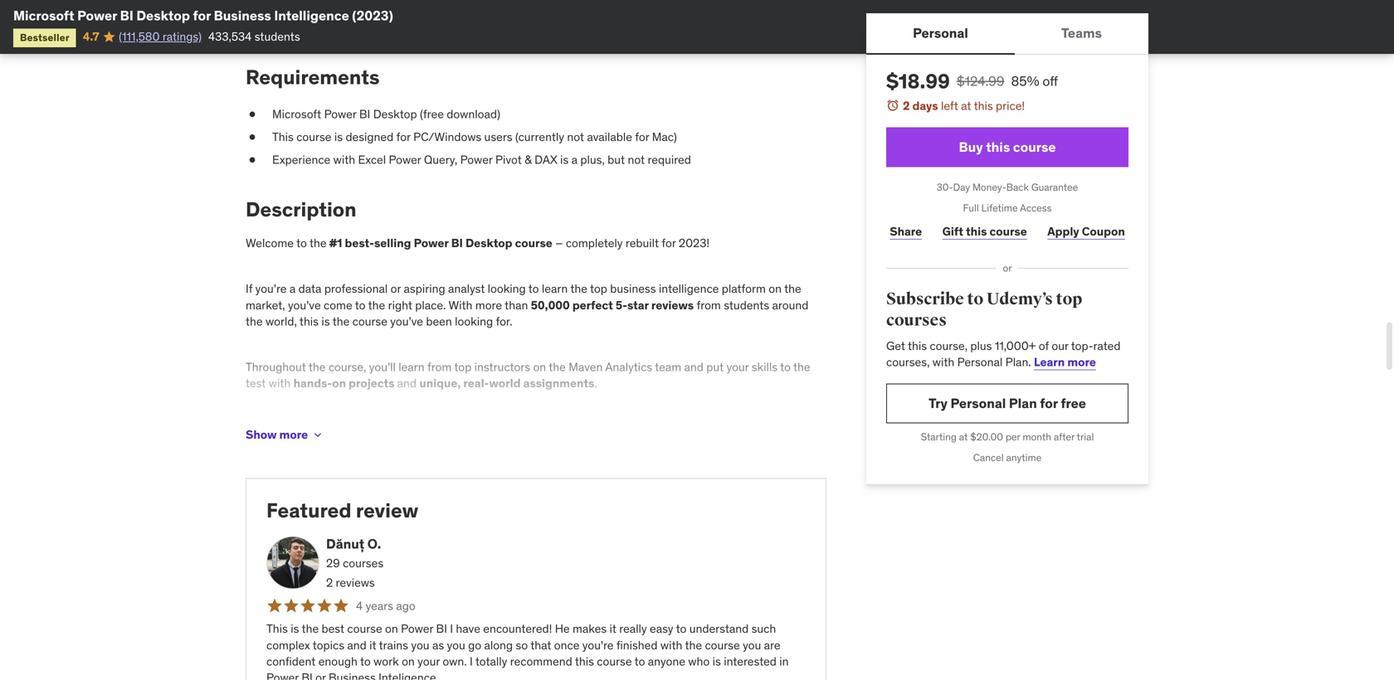 Task type: describe. For each thing, give the bounding box(es) containing it.
perfect
[[572, 298, 613, 313]]

desktop for (free
[[373, 107, 417, 121]]

enough
[[318, 654, 358, 669]]

share button
[[886, 215, 926, 248]]

pc/windows
[[413, 129, 481, 144]]

power right selling
[[414, 236, 449, 251]]

anyone
[[648, 654, 685, 669]]

433,534 students
[[208, 29, 300, 44]]

mac)
[[652, 129, 677, 144]]

rebuilt
[[626, 236, 659, 251]]

share
[[890, 224, 922, 239]]

to up 50,000 on the top left of the page
[[528, 281, 539, 296]]

gift this course link
[[939, 215, 1031, 248]]

experience
[[272, 152, 330, 167]]

for.
[[496, 314, 512, 329]]

power down "this course is designed for pc/windows users (currently not available for mac)"
[[460, 152, 493, 167]]

power down the confident
[[266, 670, 299, 680]]

0 vertical spatial a
[[571, 152, 578, 167]]

dănuț oprișan image
[[266, 536, 319, 589]]

2 inside dănuț o. 29 courses 2 reviews
[[326, 576, 333, 590]]

access
[[1020, 202, 1052, 214]]

1 horizontal spatial and
[[397, 376, 417, 391]]

guarantee
[[1031, 181, 1078, 194]]

month
[[1023, 431, 1051, 444]]

looking inside from students around the world, this is the course you've been looking for.
[[455, 314, 493, 329]]

such
[[751, 622, 776, 637]]

analyst
[[448, 281, 485, 296]]

inteligence.
[[379, 670, 439, 680]]

on inside throughout the course, you'll learn from top instructors on the maven analytics team and put your skills to the test with
[[533, 360, 546, 375]]

courses inside subscribe to udemy's top courses
[[886, 310, 947, 331]]

but
[[608, 152, 625, 167]]

money-
[[973, 181, 1006, 194]]

85%
[[1011, 73, 1039, 90]]

go
[[468, 638, 481, 653]]

$18.99
[[886, 69, 950, 94]]

course down 4
[[347, 622, 382, 637]]

who
[[688, 654, 710, 669]]

1 horizontal spatial i
[[470, 654, 473, 669]]

full
[[963, 202, 979, 214]]

on up trains
[[385, 622, 398, 637]]

try personal plan for free link
[[886, 384, 1129, 424]]

you'll
[[369, 360, 396, 375]]

2 vertical spatial personal
[[951, 395, 1006, 412]]

course left –
[[515, 236, 552, 251]]

for left free
[[1040, 395, 1058, 412]]

is left designed
[[334, 129, 343, 144]]

cancel
[[973, 451, 1004, 464]]

course, for the
[[328, 360, 366, 375]]

excel
[[358, 152, 386, 167]]

of
[[1039, 338, 1049, 353]]

is right dax
[[560, 152, 569, 167]]

2 vertical spatial desktop
[[465, 236, 512, 251]]

1 vertical spatial xsmall image
[[246, 106, 259, 122]]

xsmall image for this
[[246, 129, 259, 145]]

price!
[[996, 98, 1025, 113]]

course inside from students around the world, this is the course you've been looking for.
[[352, 314, 387, 329]]

1 you from the left
[[411, 638, 429, 653]]

throughout
[[246, 360, 306, 375]]

try personal plan for free
[[929, 395, 1086, 412]]

with inside this is the best course on power bi i have encountered! he makes it really easy to understand such complex topics and it trains you as you go along so that once you're finished with the course you are confident enough to work on your own. i totally recommend this course to anyone who is interested in power bi or business inteligence.
[[660, 638, 682, 653]]

to left work
[[360, 654, 371, 669]]

bi up (111,580
[[120, 7, 133, 24]]

more inside if you're a data professional or aspiring analyst looking to learn the top business intelligence platform on the market, you've come to the right place. with more than
[[475, 298, 502, 313]]

the left #1
[[309, 236, 327, 251]]

trial
[[1077, 431, 1094, 444]]

this inside from students around the world, this is the course you've been looking for.
[[299, 314, 319, 329]]

available
[[587, 129, 632, 144]]

query,
[[424, 152, 457, 167]]

get this course, plus 11,000+ of our top-rated courses, with personal plan.
[[886, 338, 1121, 370]]

your inside throughout the course, you'll learn from top instructors on the maven analytics team and put your skills to the test with
[[726, 360, 749, 375]]

29
[[326, 556, 340, 571]]

from inside from students around the world, this is the course you've been looking for.
[[697, 298, 721, 313]]

show
[[246, 427, 277, 442]]

learn more
[[1034, 355, 1096, 370]]

or inside if you're a data professional or aspiring analyst looking to learn the top business intelligence platform on the market, you've come to the right place. with more than
[[391, 281, 401, 296]]

bi up designed
[[359, 107, 370, 121]]

0 vertical spatial it
[[609, 622, 616, 637]]

if you're a data professional or aspiring analyst looking to learn the top business intelligence platform on the market, you've come to the right place. with more than
[[246, 281, 801, 313]]

2 days left at this price!
[[903, 98, 1025, 113]]

team
[[655, 360, 681, 375]]

featured
[[266, 498, 351, 523]]

dănuț
[[326, 535, 364, 552]]

data
[[298, 281, 322, 296]]

plus
[[970, 338, 992, 353]]

4 years ago
[[356, 599, 416, 614]]

433,534
[[208, 29, 252, 44]]

or inside this is the best course on power bi i have encountered! he makes it really easy to understand such complex topics and it trains you as you go along so that once you're finished with the course you are confident enough to work on your own. i totally recommend this course to anyone who is interested in power bi or business inteligence.
[[315, 670, 326, 680]]

skills
[[752, 360, 778, 375]]

3 you from the left
[[743, 638, 761, 653]]

professional
[[324, 281, 388, 296]]

you've inside if you're a data professional or aspiring analyst looking to learn the top business intelligence platform on the market, you've come to the right place. with more than
[[288, 298, 321, 313]]

gift this course
[[942, 224, 1027, 239]]

the left right
[[368, 298, 385, 313]]

selling
[[374, 236, 411, 251]]

1 vertical spatial it
[[369, 638, 376, 653]]

for up ratings)
[[193, 7, 211, 24]]

personal inside get this course, plus 11,000+ of our top-rated courses, with personal plan.
[[957, 355, 1003, 370]]

gift
[[942, 224, 963, 239]]

power up designed
[[324, 107, 356, 121]]

anytime
[[1006, 451, 1042, 464]]

place.
[[415, 298, 446, 313]]

makes
[[573, 622, 607, 637]]

(111,580
[[119, 29, 160, 44]]

around
[[772, 298, 808, 313]]

$124.99
[[957, 73, 1005, 90]]

years
[[366, 599, 393, 614]]

this inside this is the best course on power bi i have encountered! he makes it really easy to understand such complex topics and it trains you as you go along so that once you're finished with the course you are confident enough to work on your own. i totally recommend this course to anyone who is interested in power bi or business inteligence.
[[575, 654, 594, 669]]

easy
[[650, 622, 673, 637]]

show more button
[[246, 419, 325, 452]]

and inside this is the best course on power bi i have encountered! he makes it really easy to understand such complex topics and it trains you as you go along so that once you're finished with the course you are confident enough to work on your own. i totally recommend this course to anyone who is interested in power bi or business inteligence.
[[347, 638, 367, 653]]

50,000 perfect 5-star reviews
[[531, 298, 694, 313]]

plus,
[[580, 152, 605, 167]]

than
[[505, 298, 528, 313]]

intelligence
[[659, 281, 719, 296]]

and inside throughout the course, you'll learn from top instructors on the maven analytics team and put your skills to the test with
[[684, 360, 704, 375]]

course down understand
[[705, 638, 740, 653]]

market,
[[246, 298, 285, 313]]

hands-on projects and unique, real-world assignments .
[[293, 376, 597, 391]]

for down 'microsoft power bi desktop (free download)'
[[396, 129, 411, 144]]

pivot
[[495, 152, 522, 167]]

to down finished
[[635, 654, 645, 669]]

0 vertical spatial i
[[450, 622, 453, 637]]

0 vertical spatial business
[[214, 7, 271, 24]]

is inside from students around the world, this is the course you've been looking for.
[[321, 314, 330, 329]]

the up who
[[685, 638, 702, 653]]

buy this course button
[[886, 127, 1129, 167]]

this for this course is designed for pc/windows users (currently not available for mac)
[[272, 129, 294, 144]]

this inside get this course, plus 11,000+ of our top-rated courses, with personal plan.
[[908, 338, 927, 353]]

11,000+
[[995, 338, 1036, 353]]

assignments
[[523, 376, 594, 391]]

with inside get this course, plus 11,000+ of our top-rated courses, with personal plan.
[[933, 355, 955, 370]]

buy this course
[[959, 139, 1056, 156]]

interested
[[724, 654, 777, 669]]

top inside subscribe to udemy's top courses
[[1056, 289, 1082, 310]]

our
[[1052, 338, 1068, 353]]

plan
[[1009, 395, 1037, 412]]

0 vertical spatial at
[[961, 98, 971, 113]]

from students around the world, this is the course you've been looking for.
[[246, 298, 808, 329]]

the down come
[[332, 314, 350, 329]]

bi up the analyst on the top of the page
[[451, 236, 463, 251]]

xsmall image for experience
[[246, 152, 259, 168]]

subscribe
[[886, 289, 964, 310]]

get
[[886, 338, 905, 353]]

1 vertical spatial not
[[628, 152, 645, 167]]

come
[[324, 298, 352, 313]]

xsmall image inside the show more button
[[311, 429, 325, 442]]

the right skills
[[793, 360, 810, 375]]

topics
[[313, 638, 344, 653]]

with inside throughout the course, you'll learn from top instructors on the maven analytics team and put your skills to the test with
[[269, 376, 291, 391]]

is up complex
[[291, 622, 299, 637]]

course down "you're"
[[597, 654, 632, 669]]

download)
[[447, 107, 500, 121]]

course down lifetime
[[990, 224, 1027, 239]]

this for this is the best course on power bi i have encountered! he makes it really easy to understand such complex topics and it trains you as you go along so that once you're finished with the course you are confident enough to work on your own. i totally recommend this course to anyone who is interested in power bi or business inteligence.
[[266, 622, 288, 637]]

starting at $20.00 per month after trial cancel anytime
[[921, 431, 1094, 464]]



Task type: vqa. For each thing, say whether or not it's contained in the screenshot.
first You from the left
yes



Task type: locate. For each thing, give the bounding box(es) containing it.
with right courses,
[[933, 355, 955, 370]]

it left really
[[609, 622, 616, 637]]

your down as
[[418, 654, 440, 669]]

1 vertical spatial looking
[[455, 314, 493, 329]]

days
[[912, 98, 938, 113]]

0 vertical spatial you've
[[288, 298, 321, 313]]

on up around
[[769, 281, 782, 296]]

business inside this is the best course on power bi i have encountered! he makes it really easy to understand such complex topics and it trains you as you go along so that once you're finished with the course you are confident enough to work on your own. i totally recommend this course to anyone who is interested in power bi or business inteligence.
[[329, 670, 376, 680]]

along
[[484, 638, 513, 653]]

1 horizontal spatial top
[[590, 281, 607, 296]]

1 vertical spatial business
[[329, 670, 376, 680]]

this up complex
[[266, 622, 288, 637]]

course down professional
[[352, 314, 387, 329]]

is down come
[[321, 314, 330, 329]]

more for learn more
[[1067, 355, 1096, 370]]

more for show more
[[279, 427, 308, 442]]

looking
[[488, 281, 526, 296], [455, 314, 493, 329]]

the left best
[[302, 622, 319, 637]]

2 horizontal spatial desktop
[[465, 236, 512, 251]]

for
[[193, 7, 211, 24], [396, 129, 411, 144], [635, 129, 649, 144], [662, 236, 676, 251], [1040, 395, 1058, 412]]

2 horizontal spatial or
[[1003, 262, 1012, 275]]

0 horizontal spatial more
[[279, 427, 308, 442]]

i right own.
[[470, 654, 473, 669]]

courses down o.
[[343, 556, 383, 571]]

users
[[484, 129, 512, 144]]

0 horizontal spatial top
[[454, 360, 472, 375]]

1 horizontal spatial business
[[329, 670, 376, 680]]

desktop up designed
[[373, 107, 417, 121]]

on up assignments
[[533, 360, 546, 375]]

for left mac)
[[635, 129, 649, 144]]

best-
[[345, 236, 374, 251]]

2 horizontal spatial and
[[684, 360, 704, 375]]

course, left plus
[[930, 338, 968, 353]]

0 horizontal spatial your
[[418, 654, 440, 669]]

is right who
[[712, 654, 721, 669]]

and up enough
[[347, 638, 367, 653]]

1 horizontal spatial a
[[571, 152, 578, 167]]

1 horizontal spatial it
[[609, 622, 616, 637]]

desktop for for
[[136, 7, 190, 24]]

0 vertical spatial from
[[697, 298, 721, 313]]

this is the best course on power bi i have encountered! he makes it really easy to understand such complex topics and it trains you as you go along so that once you're finished with the course you are confident enough to work on your own. i totally recommend this course to anyone who is interested in power bi or business inteligence.
[[266, 622, 789, 680]]

show more
[[246, 427, 308, 442]]

1 horizontal spatial your
[[726, 360, 749, 375]]

1 vertical spatial learn
[[398, 360, 424, 375]]

.
[[594, 376, 597, 391]]

0 vertical spatial learn
[[542, 281, 568, 296]]

o.
[[367, 535, 381, 552]]

xsmall image
[[246, 129, 259, 145], [246, 152, 259, 168], [311, 429, 325, 442]]

2 horizontal spatial you
[[743, 638, 761, 653]]

0 vertical spatial and
[[684, 360, 704, 375]]

0 horizontal spatial reviews
[[336, 576, 375, 590]]

more up for.
[[475, 298, 502, 313]]

work
[[374, 654, 399, 669]]

best
[[322, 622, 344, 637]]

reviews down intelligence
[[651, 298, 694, 313]]

it left trains
[[369, 638, 376, 653]]

tab list
[[866, 13, 1148, 55]]

the up perfect
[[570, 281, 587, 296]]

1 vertical spatial students
[[724, 298, 769, 313]]

1 horizontal spatial not
[[628, 152, 645, 167]]

0 horizontal spatial microsoft
[[13, 7, 74, 24]]

top up real-
[[454, 360, 472, 375]]

1 vertical spatial and
[[397, 376, 417, 391]]

students inside from students around the world, this is the course you've been looking for.
[[724, 298, 769, 313]]

this
[[272, 129, 294, 144], [266, 622, 288, 637]]

2 vertical spatial and
[[347, 638, 367, 653]]

to right skills
[[780, 360, 791, 375]]

course, inside throughout the course, you'll learn from top instructors on the maven analytics team and put your skills to the test with
[[328, 360, 366, 375]]

reviews inside dănuț o. 29 courses 2 reviews
[[336, 576, 375, 590]]

plan.
[[1005, 355, 1031, 370]]

confident
[[266, 654, 316, 669]]

this up experience
[[272, 129, 294, 144]]

on inside if you're a data professional or aspiring analyst looking to learn the top business intelligence platform on the market, you've come to the right place. with more than
[[769, 281, 782, 296]]

you've down data
[[288, 298, 321, 313]]

2
[[903, 98, 910, 113], [326, 576, 333, 590]]

to right welcome
[[296, 236, 307, 251]]

5-
[[616, 298, 627, 313]]

apply
[[1047, 224, 1079, 239]]

1 horizontal spatial 2
[[903, 98, 910, 113]]

1 vertical spatial 2
[[326, 576, 333, 590]]

learn up 50,000 on the top left of the page
[[542, 281, 568, 296]]

1 horizontal spatial xsmall image
[[266, 0, 280, 15]]

2 vertical spatial xsmall image
[[311, 429, 325, 442]]

alarm image
[[886, 99, 900, 112]]

0 vertical spatial more
[[475, 298, 502, 313]]

1 vertical spatial xsmall image
[[246, 152, 259, 168]]

xsmall image down 'requirements'
[[246, 106, 259, 122]]

0 horizontal spatial from
[[427, 360, 452, 375]]

50,000
[[531, 298, 570, 313]]

microsoft down 'requirements'
[[272, 107, 321, 121]]

1 vertical spatial this
[[266, 622, 288, 637]]

or down enough
[[315, 670, 326, 680]]

to inside throughout the course, you'll learn from top instructors on the maven analytics team and put your skills to the test with
[[780, 360, 791, 375]]

you up interested
[[743, 638, 761, 653]]

0 vertical spatial 2
[[903, 98, 910, 113]]

1 vertical spatial course,
[[328, 360, 366, 375]]

2 vertical spatial more
[[279, 427, 308, 442]]

requirements
[[246, 65, 380, 90]]

that
[[530, 638, 551, 653]]

1 vertical spatial or
[[391, 281, 401, 296]]

aspiring
[[404, 281, 445, 296]]

on left projects
[[332, 376, 346, 391]]

1 horizontal spatial more
[[475, 298, 502, 313]]

1 horizontal spatial course,
[[930, 338, 968, 353]]

power down ago at left
[[401, 622, 433, 637]]

more down the top-
[[1067, 355, 1096, 370]]

is
[[334, 129, 343, 144], [560, 152, 569, 167], [321, 314, 330, 329], [291, 622, 299, 637], [712, 654, 721, 669]]

$18.99 $124.99 85% off
[[886, 69, 1058, 94]]

course, up projects
[[328, 360, 366, 375]]

30-day money-back guarantee full lifetime access
[[937, 181, 1078, 214]]

the up assignments
[[549, 360, 566, 375]]

0 vertical spatial courses
[[886, 310, 947, 331]]

this up courses,
[[908, 338, 927, 353]]

encountered!
[[483, 622, 552, 637]]

0 horizontal spatial not
[[567, 129, 584, 144]]

power right 'excel'
[[389, 152, 421, 167]]

and left "put"
[[684, 360, 704, 375]]

–
[[555, 236, 563, 251]]

1 vertical spatial you've
[[390, 314, 423, 329]]

you left as
[[411, 638, 429, 653]]

course, for this
[[930, 338, 968, 353]]

or up udemy's
[[1003, 262, 1012, 275]]

0 horizontal spatial 2
[[326, 576, 333, 590]]

description
[[246, 197, 356, 222]]

students for from
[[724, 298, 769, 313]]

students down intelligence
[[255, 29, 300, 44]]

1 vertical spatial reviews
[[336, 576, 375, 590]]

1 horizontal spatial learn
[[542, 281, 568, 296]]

microsoft for microsoft power bi desktop (free download)
[[272, 107, 321, 121]]

1 horizontal spatial from
[[697, 298, 721, 313]]

1 vertical spatial at
[[959, 431, 968, 444]]

0 vertical spatial xsmall image
[[266, 0, 280, 15]]

have
[[456, 622, 480, 637]]

and left unique,
[[397, 376, 417, 391]]

1 vertical spatial personal
[[957, 355, 1003, 370]]

after
[[1054, 431, 1075, 444]]

from down intelligence
[[697, 298, 721, 313]]

0 horizontal spatial learn
[[398, 360, 424, 375]]

top up our
[[1056, 289, 1082, 310]]

try
[[929, 395, 948, 412]]

1 horizontal spatial reviews
[[651, 298, 694, 313]]

a inside if you're a data professional or aspiring analyst looking to learn the top business intelligence platform on the market, you've come to the right place. with more than
[[289, 281, 296, 296]]

learn inside throughout the course, you'll learn from top instructors on the maven analytics team and put your skills to the test with
[[398, 360, 424, 375]]

the up 'hands-'
[[309, 360, 326, 375]]

from inside throughout the course, you'll learn from top instructors on the maven analytics team and put your skills to the test with
[[427, 360, 452, 375]]

2 down 29
[[326, 576, 333, 590]]

0 vertical spatial your
[[726, 360, 749, 375]]

personal inside button
[[913, 24, 968, 41]]

recommend
[[510, 654, 572, 669]]

1 horizontal spatial you
[[447, 638, 465, 653]]

looking down with
[[455, 314, 493, 329]]

put
[[706, 360, 724, 375]]

(free
[[420, 107, 444, 121]]

experience with excel power query, power pivot & dax is a plus, but not required
[[272, 152, 691, 167]]

0 vertical spatial desktop
[[136, 7, 190, 24]]

learn inside if you're a data professional or aspiring analyst looking to learn the top business intelligence platform on the market, you've come to the right place. with more than
[[542, 281, 568, 296]]

right
[[388, 298, 412, 313]]

i left have
[[450, 622, 453, 637]]

you've down right
[[390, 314, 423, 329]]

1 vertical spatial courses
[[343, 556, 383, 571]]

0 vertical spatial looking
[[488, 281, 526, 296]]

you've inside from students around the world, this is the course you've been looking for.
[[390, 314, 423, 329]]

a left data
[[289, 281, 296, 296]]

off
[[1043, 73, 1058, 90]]

you up own.
[[447, 638, 465, 653]]

0 horizontal spatial business
[[214, 7, 271, 24]]

personal button
[[866, 13, 1015, 53]]

courses
[[886, 310, 947, 331], [343, 556, 383, 571]]

looking up the than
[[488, 281, 526, 296]]

to right easy
[[676, 622, 687, 637]]

power up 4.7
[[77, 7, 117, 24]]

0 horizontal spatial i
[[450, 622, 453, 637]]

this inside button
[[986, 139, 1010, 156]]

to left udemy's
[[967, 289, 983, 310]]

for left 2023!
[[662, 236, 676, 251]]

xsmall image up 433,534 students at the left top of the page
[[266, 0, 280, 15]]

#1
[[329, 236, 342, 251]]

star
[[627, 298, 649, 313]]

ratings)
[[162, 29, 202, 44]]

throughout the course, you'll learn from top instructors on the maven analytics team and put your skills to the test with
[[246, 360, 810, 391]]

at inside "starting at $20.00 per month after trial cancel anytime"
[[959, 431, 968, 444]]

personal up $20.00
[[951, 395, 1006, 412]]

featured review
[[266, 498, 418, 523]]

2 horizontal spatial top
[[1056, 289, 1082, 310]]

with down throughout
[[269, 376, 291, 391]]

1 vertical spatial from
[[427, 360, 452, 375]]

course up experience
[[296, 129, 331, 144]]

1 horizontal spatial or
[[391, 281, 401, 296]]

top
[[590, 281, 607, 296], [1056, 289, 1082, 310], [454, 360, 472, 375]]

are
[[764, 638, 780, 653]]

business up 433,534 students at the left top of the page
[[214, 7, 271, 24]]

2 right the alarm icon
[[903, 98, 910, 113]]

course up back
[[1013, 139, 1056, 156]]

at left $20.00
[[959, 431, 968, 444]]

business
[[610, 281, 656, 296]]

0 vertical spatial course,
[[930, 338, 968, 353]]

complex
[[266, 638, 310, 653]]

0 vertical spatial students
[[255, 29, 300, 44]]

0 horizontal spatial a
[[289, 281, 296, 296]]

0 horizontal spatial or
[[315, 670, 326, 680]]

from
[[697, 298, 721, 313], [427, 360, 452, 375]]

analytics
[[605, 360, 652, 375]]

2023!
[[679, 236, 710, 251]]

0 vertical spatial personal
[[913, 24, 968, 41]]

subscribe to udemy's top courses
[[886, 289, 1082, 331]]

0 horizontal spatial desktop
[[136, 7, 190, 24]]

or up right
[[391, 281, 401, 296]]

bestseller
[[20, 31, 69, 44]]

(2023)
[[352, 7, 393, 24]]

students for 433,534
[[255, 29, 300, 44]]

more
[[475, 298, 502, 313], [1067, 355, 1096, 370], [279, 427, 308, 442]]

0 vertical spatial microsoft
[[13, 7, 74, 24]]

to down professional
[[355, 298, 366, 313]]

students down platform
[[724, 298, 769, 313]]

he
[[555, 622, 570, 637]]

ago
[[396, 599, 416, 614]]

not up plus,
[[567, 129, 584, 144]]

tab list containing personal
[[866, 13, 1148, 55]]

course inside button
[[1013, 139, 1056, 156]]

2 horizontal spatial more
[[1067, 355, 1096, 370]]

this down the $124.99 at the top of the page
[[974, 98, 993, 113]]

coupon
[[1082, 224, 1125, 239]]

teams
[[1061, 24, 1102, 41]]

1 horizontal spatial you've
[[390, 314, 423, 329]]

to inside subscribe to udemy's top courses
[[967, 289, 983, 310]]

1 horizontal spatial desktop
[[373, 107, 417, 121]]

learn more link
[[1034, 355, 1096, 370]]

starting
[[921, 431, 957, 444]]

this right gift
[[966, 224, 987, 239]]

personal up $18.99
[[913, 24, 968, 41]]

0 horizontal spatial you've
[[288, 298, 321, 313]]

this down "you're"
[[575, 654, 594, 669]]

2 you from the left
[[447, 638, 465, 653]]

learn
[[1034, 355, 1065, 370]]

platform
[[722, 281, 766, 296]]

top inside throughout the course, you'll learn from top instructors on the maven analytics team and put your skills to the test with
[[454, 360, 472, 375]]

1 vertical spatial more
[[1067, 355, 1096, 370]]

as
[[432, 638, 444, 653]]

1 horizontal spatial courses
[[886, 310, 947, 331]]

required
[[648, 152, 691, 167]]

top inside if you're a data professional or aspiring analyst looking to learn the top business intelligence platform on the market, you've come to the right place. with more than
[[590, 281, 607, 296]]

at
[[961, 98, 971, 113], [959, 431, 968, 444]]

microsoft for microsoft power bi desktop for business intelligence (2023)
[[13, 7, 74, 24]]

your inside this is the best course on power bi i have encountered! he makes it really easy to understand such complex topics and it trains you as you go along so that once you're finished with the course you are confident enough to work on your own. i totally recommend this course to anyone who is interested in power bi or business inteligence.
[[418, 654, 440, 669]]

world
[[489, 376, 521, 391]]

0 vertical spatial not
[[567, 129, 584, 144]]

not
[[567, 129, 584, 144], [628, 152, 645, 167]]

0 horizontal spatial it
[[369, 638, 376, 653]]

0 horizontal spatial xsmall image
[[246, 106, 259, 122]]

bi up as
[[436, 622, 447, 637]]

&
[[525, 152, 532, 167]]

the down market,
[[246, 314, 263, 329]]

1 vertical spatial your
[[418, 654, 440, 669]]

xsmall image
[[266, 0, 280, 15], [246, 106, 259, 122]]

been
[[426, 314, 452, 329]]

1 horizontal spatial microsoft
[[272, 107, 321, 121]]

a left plus,
[[571, 152, 578, 167]]

personal down plus
[[957, 355, 1003, 370]]

with left 'excel'
[[333, 152, 355, 167]]

0 vertical spatial xsmall image
[[246, 129, 259, 145]]

courses inside dănuț o. 29 courses 2 reviews
[[343, 556, 383, 571]]

more inside button
[[279, 427, 308, 442]]

course, inside get this course, plus 11,000+ of our top-rated courses, with personal plan.
[[930, 338, 968, 353]]

apply coupon button
[[1044, 215, 1129, 248]]

0 horizontal spatial you
[[411, 638, 429, 653]]

more right show
[[279, 427, 308, 442]]

dănuț o. 29 courses 2 reviews
[[326, 535, 383, 590]]

0 horizontal spatial and
[[347, 638, 367, 653]]

reviews up 4
[[336, 576, 375, 590]]

2 vertical spatial or
[[315, 670, 326, 680]]

1 vertical spatial i
[[470, 654, 473, 669]]

so
[[516, 638, 528, 653]]

1 vertical spatial a
[[289, 281, 296, 296]]

the up around
[[784, 281, 801, 296]]

in
[[779, 654, 789, 669]]

course
[[296, 129, 331, 144], [1013, 139, 1056, 156], [990, 224, 1027, 239], [515, 236, 552, 251], [352, 314, 387, 329], [347, 622, 382, 637], [705, 638, 740, 653], [597, 654, 632, 669]]

free
[[1061, 395, 1086, 412]]

bi down the confident
[[302, 670, 313, 680]]

a
[[571, 152, 578, 167], [289, 281, 296, 296]]

microsoft up bestseller
[[13, 7, 74, 24]]

0 horizontal spatial courses
[[343, 556, 383, 571]]

at right 'left'
[[961, 98, 971, 113]]

with up anyone
[[660, 638, 682, 653]]

1 vertical spatial microsoft
[[272, 107, 321, 121]]

on up inteligence.
[[402, 654, 415, 669]]

0 horizontal spatial course,
[[328, 360, 366, 375]]

designed
[[346, 129, 394, 144]]

this inside this is the best course on power bi i have encountered! he makes it really easy to understand such complex topics and it trains you as you go along so that once you're finished with the course you are confident enough to work on your own. i totally recommend this course to anyone who is interested in power bi or business inteligence.
[[266, 622, 288, 637]]

looking inside if you're a data professional or aspiring analyst looking to learn the top business intelligence platform on the market, you've come to the right place. with more than
[[488, 281, 526, 296]]



